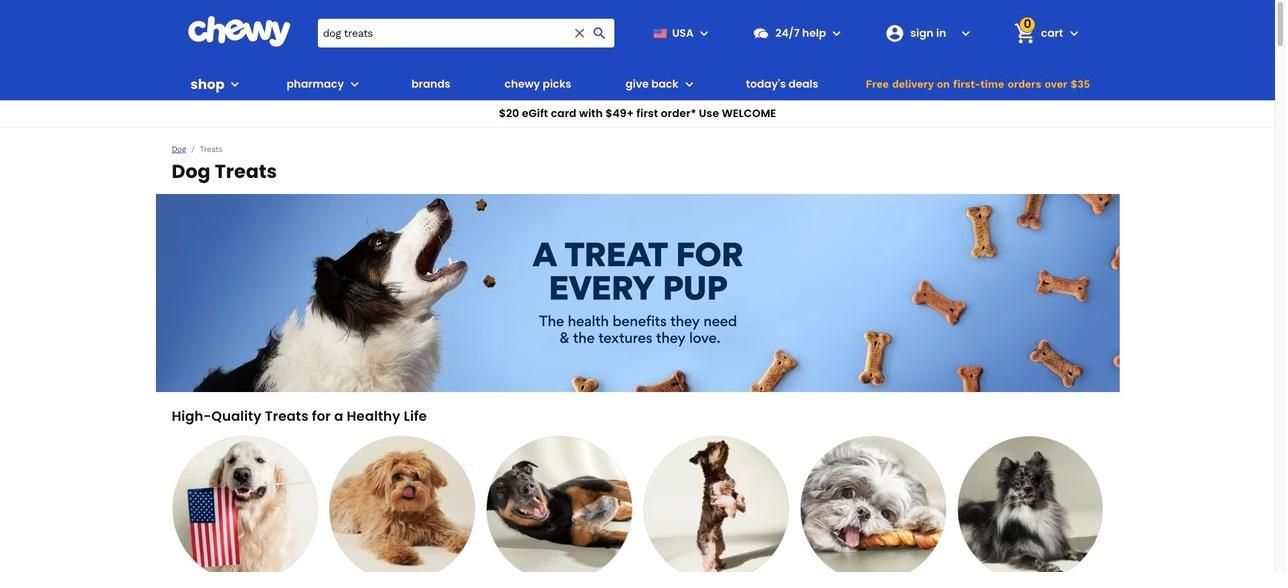 Task type: describe. For each thing, give the bounding box(es) containing it.
site banner
[[0, 0, 1276, 128]]

items image
[[1014, 21, 1037, 45]]

delete search image
[[572, 25, 588, 41]]

help menu image
[[829, 25, 845, 41]]

single ingredient image
[[800, 436, 947, 573]]

calming image
[[486, 436, 632, 573]]

skin & coat health image
[[957, 436, 1104, 573]]

give back menu image
[[682, 76, 698, 92]]

Search text field
[[318, 19, 615, 48]]



Task type: locate. For each thing, give the bounding box(es) containing it.
chewy support image
[[753, 24, 770, 42]]

Product search field
[[318, 19, 615, 48]]

0 horizontal spatial menu image
[[227, 76, 243, 92]]

menu image up give back menu icon
[[697, 25, 713, 41]]

submit search image
[[592, 25, 608, 41]]

account menu image
[[958, 25, 975, 41]]

cart menu image
[[1066, 25, 1082, 41]]

a treat for every pup. the health benefits they need & textures they love. image
[[156, 194, 1120, 392]]

0 vertical spatial menu image
[[697, 25, 713, 41]]

chewy home image
[[187, 16, 291, 47]]

hip & joint support image
[[643, 436, 790, 573]]

pharmacy menu image
[[347, 76, 363, 92]]

1 vertical spatial menu image
[[227, 76, 243, 92]]

1 horizontal spatial menu image
[[697, 25, 713, 41]]

sensitive digestion image
[[329, 436, 475, 573]]

menu image
[[697, 25, 713, 41], [227, 76, 243, 92]]

made in usa image
[[172, 436, 318, 573]]

menu image down chewy home image
[[227, 76, 243, 92]]



Task type: vqa. For each thing, say whether or not it's contained in the screenshot.
Showing 2 results for "4 stars only"
no



